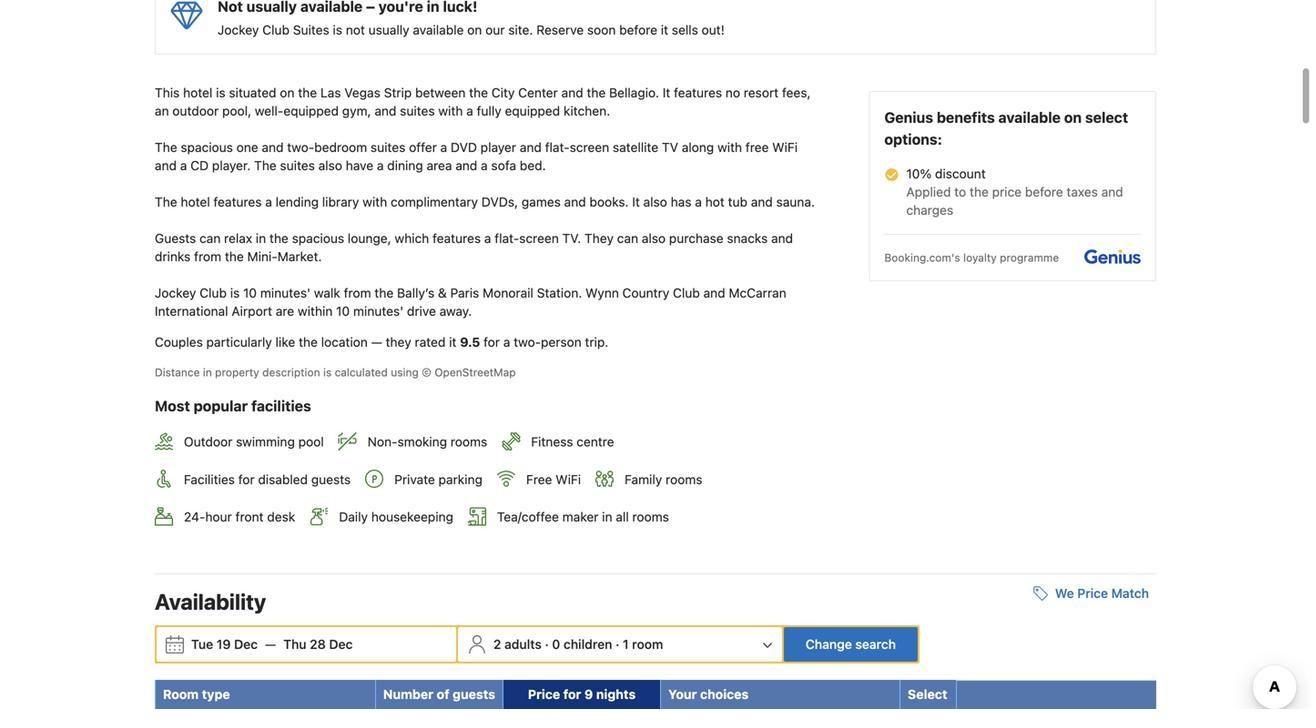 Task type: locate. For each thing, give the bounding box(es) containing it.
the
[[155, 140, 177, 155], [254, 158, 277, 173], [155, 194, 177, 210]]

0 horizontal spatial features
[[214, 194, 262, 210]]

0 horizontal spatial two-
[[287, 140, 314, 155]]

9.5
[[460, 335, 480, 350]]

0 vertical spatial spacious
[[181, 140, 233, 155]]

in up mini-
[[256, 231, 266, 246]]

tub
[[728, 194, 747, 210]]

10 up airport
[[243, 286, 257, 301]]

1 horizontal spatial on
[[467, 22, 482, 37]]

for left disabled
[[238, 472, 255, 487]]

club right country
[[673, 286, 700, 301]]

daily housekeeping
[[339, 509, 453, 524]]

outdoor
[[184, 434, 233, 449]]

1 horizontal spatial from
[[344, 286, 371, 301]]

with right library
[[363, 194, 387, 210]]

most popular facilities
[[155, 398, 311, 415]]

the right to
[[970, 184, 989, 200]]

rooms up parking
[[451, 434, 487, 449]]

an
[[155, 103, 169, 118]]

jockey up international
[[155, 286, 196, 301]]

lounge,
[[348, 231, 391, 246]]

change search
[[806, 637, 896, 652]]

0 vertical spatial guests
[[311, 472, 351, 487]]

a left lending at the left top
[[265, 194, 272, 210]]

the down one
[[254, 158, 277, 173]]

suites
[[400, 103, 435, 118], [371, 140, 405, 155], [280, 158, 315, 173]]

features left no
[[674, 85, 722, 100]]

0 horizontal spatial —
[[265, 637, 276, 652]]

0 vertical spatial on
[[467, 22, 482, 37]]

for right the 9.5
[[484, 335, 500, 350]]

0 horizontal spatial dec
[[234, 637, 258, 652]]

1 horizontal spatial jockey
[[218, 22, 259, 37]]

club left suites
[[262, 22, 289, 37]]

0 horizontal spatial in
[[203, 366, 212, 379]]

a left sofa
[[481, 158, 488, 173]]

0 vertical spatial screen
[[570, 140, 609, 155]]

and right snacks
[[771, 231, 793, 246]]

from right drinks
[[194, 249, 221, 264]]

1 vertical spatial —
[[265, 637, 276, 652]]

available right usually
[[413, 22, 464, 37]]

the right "like"
[[299, 335, 318, 350]]

which
[[395, 231, 429, 246]]

— left thu
[[265, 637, 276, 652]]

2 horizontal spatial on
[[1064, 109, 1082, 126]]

select
[[908, 687, 947, 702]]

0 horizontal spatial wifi
[[556, 472, 581, 487]]

available right benefits
[[998, 109, 1061, 126]]

hot
[[705, 194, 725, 210]]

0 vertical spatial before
[[619, 22, 657, 37]]

features up relax on the top left
[[214, 194, 262, 210]]

nights
[[596, 687, 636, 702]]

0 vertical spatial from
[[194, 249, 221, 264]]

1 vertical spatial with
[[717, 140, 742, 155]]

desk
[[267, 509, 295, 524]]

a right have
[[377, 158, 384, 173]]

site.
[[508, 22, 533, 37]]

0 vertical spatial features
[[674, 85, 722, 100]]

1
[[623, 637, 629, 652]]

1 vertical spatial before
[[1025, 184, 1063, 200]]

flat- up bed.
[[545, 140, 570, 155]]

· left 0
[[545, 637, 549, 652]]

it right bellagio.
[[663, 85, 670, 100]]

1 vertical spatial spacious
[[292, 231, 344, 246]]

minutes' up are
[[260, 286, 311, 301]]

search
[[855, 637, 896, 652]]

it left sells
[[661, 22, 668, 37]]

0 vertical spatial jockey
[[218, 22, 259, 37]]

jockey inside this hotel is situated on the las vegas strip between the city center and the bellagio. it features no resort fees, an outdoor pool, well-equipped gym, and suites with a fully equipped kitchen. the spacious one and two-bedroom suites offer a dvd player and flat-screen satellite tv along with free wifi and a cd player. the suites also have a dining area and a sofa bed. the hotel features a lending library with complimentary dvds, games and books. it also has a hot tub and sauna. guests can relax in the spacious lounge, which features a flat-screen tv. they can also purchase snacks and drinks from the mini-market. jockey club is 10 minutes' walk from the bally's & paris monorail station. wynn country club and mccarran international airport are within 10 minutes' drive away.
[[155, 286, 196, 301]]

price right we
[[1077, 586, 1108, 601]]

a
[[466, 103, 473, 118], [440, 140, 447, 155], [180, 158, 187, 173], [377, 158, 384, 173], [481, 158, 488, 173], [265, 194, 272, 210], [695, 194, 702, 210], [484, 231, 491, 246], [503, 335, 510, 350]]

with down between
[[438, 103, 463, 118]]

equipped down las
[[283, 103, 339, 118]]

0 vertical spatial 10
[[243, 286, 257, 301]]

person
[[541, 335, 582, 350]]

children
[[564, 637, 612, 652]]

1 vertical spatial available
[[998, 109, 1061, 126]]

1 horizontal spatial before
[[1025, 184, 1063, 200]]

it right books.
[[632, 194, 640, 210]]

1 vertical spatial on
[[280, 85, 295, 100]]

wynn
[[586, 286, 619, 301]]

1 can from the left
[[199, 231, 221, 246]]

in left property
[[203, 366, 212, 379]]

0 horizontal spatial it
[[632, 194, 640, 210]]

club up international
[[200, 286, 227, 301]]

minutes' up couples particularly like the location — they rated it 9.5 for a two-person trip.
[[353, 304, 403, 319]]

price inside 'dropdown button'
[[1077, 586, 1108, 601]]

bally's
[[397, 286, 434, 301]]

relax
[[224, 231, 252, 246]]

your choices
[[668, 687, 749, 702]]

1 horizontal spatial flat-
[[545, 140, 570, 155]]

on left our
[[467, 22, 482, 37]]

2 vertical spatial for
[[563, 687, 581, 702]]

and down dvd
[[455, 158, 477, 173]]

1 horizontal spatial price
[[1077, 586, 1108, 601]]

1 · from the left
[[545, 637, 549, 652]]

gym,
[[342, 103, 371, 118]]

1 vertical spatial features
[[214, 194, 262, 210]]

2 can from the left
[[617, 231, 638, 246]]

· left 1
[[616, 637, 619, 652]]

purchase
[[669, 231, 723, 246]]

on up well-
[[280, 85, 295, 100]]

0 horizontal spatial ·
[[545, 637, 549, 652]]

for for price for 9 nights
[[563, 687, 581, 702]]

wifi right the 'free'
[[556, 472, 581, 487]]

0 vertical spatial it
[[661, 22, 668, 37]]

24-hour front desk
[[184, 509, 295, 524]]

drive
[[407, 304, 436, 319]]

from right walk
[[344, 286, 371, 301]]

0 horizontal spatial available
[[413, 22, 464, 37]]

wifi
[[772, 140, 798, 155], [556, 472, 581, 487]]

before
[[619, 22, 657, 37], [1025, 184, 1063, 200]]

2 vertical spatial on
[[1064, 109, 1082, 126]]

1 horizontal spatial with
[[438, 103, 463, 118]]

we price match
[[1055, 586, 1149, 601]]

and left the cd
[[155, 158, 177, 173]]

before right price
[[1025, 184, 1063, 200]]

wifi right free at the right
[[772, 140, 798, 155]]

1 horizontal spatial ·
[[616, 637, 619, 652]]

0 horizontal spatial screen
[[519, 231, 559, 246]]

and down strip
[[375, 103, 396, 118]]

1 dec from the left
[[234, 637, 258, 652]]

0 vertical spatial wifi
[[772, 140, 798, 155]]

0 horizontal spatial it
[[449, 335, 457, 350]]

on inside this hotel is situated on the las vegas strip between the city center and the bellagio. it features no resort fees, an outdoor pool, well-equipped gym, and suites with a fully equipped kitchen. the spacious one and two-bedroom suites offer a dvd player and flat-screen satellite tv along with free wifi and a cd player. the suites also have a dining area and a sofa bed. the hotel features a lending library with complimentary dvds, games and books. it also has a hot tub and sauna. guests can relax in the spacious lounge, which features a flat-screen tv. they can also purchase snacks and drinks from the mini-market. jockey club is 10 minutes' walk from the bally's & paris monorail station. wynn country club and mccarran international airport are within 10 minutes' drive away.
[[280, 85, 295, 100]]

fitness centre
[[531, 434, 614, 449]]

using
[[391, 366, 419, 379]]

genius
[[884, 109, 933, 126]]

flat- down dvds, at the top of page
[[495, 231, 519, 246]]

for left the 9
[[563, 687, 581, 702]]

club
[[262, 22, 289, 37], [200, 286, 227, 301], [673, 286, 700, 301]]

suites up lending at the left top
[[280, 158, 315, 173]]

0 horizontal spatial price
[[528, 687, 560, 702]]

1 horizontal spatial screen
[[570, 140, 609, 155]]

screen down kitchen.
[[570, 140, 609, 155]]

select
[[1085, 109, 1128, 126]]

0 horizontal spatial spacious
[[181, 140, 233, 155]]

minutes'
[[260, 286, 311, 301], [353, 304, 403, 319]]

10 down walk
[[336, 304, 350, 319]]

facilities
[[251, 398, 311, 415]]

1 vertical spatial jockey
[[155, 286, 196, 301]]

can
[[199, 231, 221, 246], [617, 231, 638, 246]]

0 vertical spatial in
[[256, 231, 266, 246]]

the down an
[[155, 140, 177, 155]]

dec
[[234, 637, 258, 652], [329, 637, 353, 652]]

smoking
[[397, 434, 447, 449]]

on left select
[[1064, 109, 1082, 126]]

1 horizontal spatial guests
[[453, 687, 495, 702]]

guests right of
[[453, 687, 495, 702]]

2 vertical spatial with
[[363, 194, 387, 210]]

10
[[243, 286, 257, 301], [336, 304, 350, 319]]

wifi inside this hotel is situated on the las vegas strip between the city center and the bellagio. it features no resort fees, an outdoor pool, well-equipped gym, and suites with a fully equipped kitchen. the spacious one and two-bedroom suites offer a dvd player and flat-screen satellite tv along with free wifi and a cd player. the suites also have a dining area and a sofa bed. the hotel features a lending library with complimentary dvds, games and books. it also has a hot tub and sauna. guests can relax in the spacious lounge, which features a flat-screen tv. they can also purchase snacks and drinks from the mini-market. jockey club is 10 minutes' walk from the bally's & paris monorail station. wynn country club and mccarran international airport are within 10 minutes' drive away.
[[772, 140, 798, 155]]

jockey up situated
[[218, 22, 259, 37]]

player
[[480, 140, 516, 155]]

screen left tv.
[[519, 231, 559, 246]]

0 horizontal spatial on
[[280, 85, 295, 100]]

1 vertical spatial it
[[449, 335, 457, 350]]

benefits
[[937, 109, 995, 126]]

the up mini-
[[269, 231, 288, 246]]

fitness
[[531, 434, 573, 449]]

is up airport
[[230, 286, 240, 301]]

1 horizontal spatial equipped
[[505, 103, 560, 118]]

1 horizontal spatial minutes'
[[353, 304, 403, 319]]

well-
[[255, 103, 283, 118]]

tue 19 dec button
[[184, 628, 265, 661]]

all
[[616, 509, 629, 524]]

it left the 9.5
[[449, 335, 457, 350]]

0 vertical spatial it
[[663, 85, 670, 100]]

equipped down center
[[505, 103, 560, 118]]

and right taxes
[[1101, 184, 1123, 200]]

features down complimentary
[[433, 231, 481, 246]]

0 horizontal spatial club
[[200, 286, 227, 301]]

suites up dining
[[371, 140, 405, 155]]

can right they
[[617, 231, 638, 246]]

1 horizontal spatial —
[[371, 335, 382, 350]]

thu
[[283, 637, 306, 652]]

adults
[[504, 637, 542, 652]]

0 horizontal spatial for
[[238, 472, 255, 487]]

on
[[467, 22, 482, 37], [280, 85, 295, 100], [1064, 109, 1082, 126]]

satellite
[[613, 140, 658, 155]]

between
[[415, 85, 466, 100]]

before right soon at the top of page
[[619, 22, 657, 37]]

price
[[992, 184, 1022, 200]]

the left bally's
[[375, 286, 394, 301]]

in left all
[[602, 509, 612, 524]]

spacious up the cd
[[181, 140, 233, 155]]

a left fully
[[466, 103, 473, 118]]

the up kitchen.
[[587, 85, 606, 100]]

rooms down select
[[908, 705, 947, 709]]

along
[[682, 140, 714, 155]]

0 horizontal spatial jockey
[[155, 286, 196, 301]]

1 horizontal spatial available
[[998, 109, 1061, 126]]

vegas
[[344, 85, 380, 100]]

taxes
[[1067, 184, 1098, 200]]

1 vertical spatial for
[[238, 472, 255, 487]]

0 vertical spatial also
[[318, 158, 342, 173]]

0 horizontal spatial from
[[194, 249, 221, 264]]

description
[[262, 366, 320, 379]]

hotel down the cd
[[181, 194, 210, 210]]

2 vertical spatial in
[[602, 509, 612, 524]]

1 vertical spatial the
[[254, 158, 277, 173]]

two- down "monorail"
[[514, 335, 541, 350]]

one
[[236, 140, 258, 155]]

0 horizontal spatial guests
[[311, 472, 351, 487]]

dec right 28
[[329, 637, 353, 652]]

features
[[674, 85, 722, 100], [214, 194, 262, 210], [433, 231, 481, 246]]

1 vertical spatial two-
[[514, 335, 541, 350]]

0 horizontal spatial minutes'
[[260, 286, 311, 301]]

2 vertical spatial suites
[[280, 158, 315, 173]]

0 vertical spatial two-
[[287, 140, 314, 155]]

private parking
[[394, 472, 482, 487]]

price left the 9
[[528, 687, 560, 702]]

complimentary
[[391, 194, 478, 210]]

with left free at the right
[[717, 140, 742, 155]]

couples particularly like the location — they rated it 9.5 for a two-person trip.
[[155, 335, 608, 350]]

1 vertical spatial wifi
[[556, 472, 581, 487]]

1 vertical spatial guests
[[453, 687, 495, 702]]

2 horizontal spatial in
[[602, 509, 612, 524]]

·
[[545, 637, 549, 652], [616, 637, 619, 652]]

2 horizontal spatial for
[[563, 687, 581, 702]]

maker
[[562, 509, 599, 524]]

hotel up outdoor
[[183, 85, 212, 100]]

— left they
[[371, 335, 382, 350]]

pool
[[298, 434, 324, 449]]

1 horizontal spatial features
[[433, 231, 481, 246]]

1 horizontal spatial 10
[[336, 304, 350, 319]]

fees,
[[782, 85, 811, 100]]

2 vertical spatial features
[[433, 231, 481, 246]]

can left relax on the top left
[[199, 231, 221, 246]]

no
[[725, 85, 740, 100]]

two- inside this hotel is situated on the las vegas strip between the city center and the bellagio. it features no resort fees, an outdoor pool, well-equipped gym, and suites with a fully equipped kitchen. the spacious one and two-bedroom suites offer a dvd player and flat-screen satellite tv along with free wifi and a cd player. the suites also have a dining area and a sofa bed. the hotel features a lending library with complimentary dvds, games and books. it also has a hot tub and sauna. guests can relax in the spacious lounge, which features a flat-screen tv. they can also purchase snacks and drinks from the mini-market. jockey club is 10 minutes' walk from the bally's & paris monorail station. wynn country club and mccarran international airport are within 10 minutes' drive away.
[[287, 140, 314, 155]]

spacious up market.
[[292, 231, 344, 246]]

also left has
[[643, 194, 667, 210]]

number
[[383, 687, 433, 702]]

select rooms
[[908, 687, 947, 709]]

two- right one
[[287, 140, 314, 155]]

spacious
[[181, 140, 233, 155], [292, 231, 344, 246]]

1 horizontal spatial it
[[661, 22, 668, 37]]

fully
[[477, 103, 501, 118]]

market.
[[277, 249, 322, 264]]

2 adults · 0 children · 1 room
[[493, 637, 663, 652]]

0 vertical spatial price
[[1077, 586, 1108, 601]]

dec right the 19
[[234, 637, 258, 652]]

guests down pool
[[311, 472, 351, 487]]

suites down strip
[[400, 103, 435, 118]]

usually
[[368, 22, 409, 37]]

1 horizontal spatial two-
[[514, 335, 541, 350]]

before inside 10% discount applied to the price before taxes and charges
[[1025, 184, 1063, 200]]

2 horizontal spatial with
[[717, 140, 742, 155]]

1 horizontal spatial wifi
[[772, 140, 798, 155]]

programme
[[1000, 251, 1059, 264]]



Task type: describe. For each thing, give the bounding box(es) containing it.
paris
[[450, 286, 479, 301]]

location
[[321, 335, 368, 350]]

tue 19 dec — thu 28 dec
[[191, 637, 353, 652]]

and up bed.
[[520, 140, 542, 155]]

drinks
[[155, 249, 191, 264]]

couples
[[155, 335, 203, 350]]

and right one
[[262, 140, 284, 155]]

mini-
[[247, 249, 277, 264]]

0 horizontal spatial with
[[363, 194, 387, 210]]

1 vertical spatial screen
[[519, 231, 559, 246]]

has
[[671, 194, 691, 210]]

rooms inside select rooms
[[908, 705, 947, 709]]

1 horizontal spatial spacious
[[292, 231, 344, 246]]

10%
[[906, 166, 932, 181]]

disabled
[[258, 472, 308, 487]]

0 horizontal spatial 10
[[243, 286, 257, 301]]

1 vertical spatial in
[[203, 366, 212, 379]]

city
[[491, 85, 515, 100]]

guests
[[155, 231, 196, 246]]

thu 28 dec button
[[276, 628, 360, 661]]

1 vertical spatial from
[[344, 286, 371, 301]]

1 vertical spatial also
[[643, 194, 667, 210]]

soon
[[587, 22, 616, 37]]

the inside 10% discount applied to the price before taxes and charges
[[970, 184, 989, 200]]

change search button
[[784, 627, 918, 662]]

facilities
[[184, 472, 235, 487]]

they
[[386, 335, 411, 350]]

free wifi
[[526, 472, 581, 487]]

hour
[[205, 509, 232, 524]]

room type
[[163, 687, 230, 702]]

is left calculated in the bottom left of the page
[[323, 366, 332, 379]]

rooms right family
[[666, 472, 702, 487]]

0 vertical spatial hotel
[[183, 85, 212, 100]]

1 vertical spatial suites
[[371, 140, 405, 155]]

2 vertical spatial also
[[642, 231, 666, 246]]

games
[[522, 194, 561, 210]]

choices
[[700, 687, 749, 702]]

0 vertical spatial minutes'
[[260, 286, 311, 301]]

for for facilities for disabled guests
[[238, 472, 255, 487]]

cd
[[190, 158, 209, 173]]

2 dec from the left
[[329, 637, 353, 652]]

2 equipped from the left
[[505, 103, 560, 118]]

snacks
[[727, 231, 768, 246]]

like
[[276, 335, 295, 350]]

10% discount applied to the price before taxes and charges
[[906, 166, 1123, 218]]

0 vertical spatial suites
[[400, 103, 435, 118]]

in inside this hotel is situated on the las vegas strip between the city center and the bellagio. it features no resort fees, an outdoor pool, well-equipped gym, and suites with a fully equipped kitchen. the spacious one and two-bedroom suites offer a dvd player and flat-screen satellite tv along with free wifi and a cd player. the suites also have a dining area and a sofa bed. the hotel features a lending library with complimentary dvds, games and books. it also has a hot tub and sauna. guests can relax in the spacious lounge, which features a flat-screen tv. they can also purchase snacks and drinks from the mini-market. jockey club is 10 minutes' walk from the bally's & paris monorail station. wynn country club and mccarran international airport are within 10 minutes' drive away.
[[256, 231, 266, 246]]

0 vertical spatial the
[[155, 140, 177, 155]]

facilities for disabled guests
[[184, 472, 351, 487]]

private
[[394, 472, 435, 487]]

0 vertical spatial —
[[371, 335, 382, 350]]

a left the cd
[[180, 158, 187, 173]]

station.
[[537, 286, 582, 301]]

calculated
[[335, 366, 388, 379]]

loyalty
[[963, 251, 997, 264]]

is up pool,
[[216, 85, 225, 100]]

within
[[298, 304, 333, 319]]

kitchen.
[[564, 103, 610, 118]]

resort
[[744, 85, 779, 100]]

a up area
[[440, 140, 447, 155]]

rated
[[415, 335, 446, 350]]

monorail
[[483, 286, 533, 301]]

we price match button
[[1026, 577, 1156, 610]]

tea/coffee maker in all rooms
[[497, 509, 669, 524]]

free
[[526, 472, 552, 487]]

our
[[485, 22, 505, 37]]

distance
[[155, 366, 200, 379]]

1 vertical spatial it
[[632, 194, 640, 210]]

and right games
[[564, 194, 586, 210]]

the left las
[[298, 85, 317, 100]]

is left not
[[333, 22, 342, 37]]

0 horizontal spatial before
[[619, 22, 657, 37]]

1 vertical spatial 10
[[336, 304, 350, 319]]

applied
[[906, 184, 951, 200]]

28
[[310, 637, 326, 652]]

situated
[[229, 85, 276, 100]]

1 horizontal spatial club
[[262, 22, 289, 37]]

type
[[202, 687, 230, 702]]

price for 9 nights
[[528, 687, 636, 702]]

free
[[746, 140, 769, 155]]

1 equipped from the left
[[283, 103, 339, 118]]

have
[[346, 158, 373, 173]]

dining
[[387, 158, 423, 173]]

las
[[320, 85, 341, 100]]

options:
[[884, 131, 942, 148]]

0 vertical spatial flat-
[[545, 140, 570, 155]]

1 horizontal spatial it
[[663, 85, 670, 100]]

not
[[346, 22, 365, 37]]

most
[[155, 398, 190, 415]]

the up fully
[[469, 85, 488, 100]]

2 vertical spatial the
[[155, 194, 177, 210]]

this
[[155, 85, 180, 100]]

and inside 10% discount applied to the price before taxes and charges
[[1101, 184, 1123, 200]]

tea/coffee
[[497, 509, 559, 524]]

available inside genius benefits available on select options:
[[998, 109, 1061, 126]]

and right tub
[[751, 194, 773, 210]]

a right the 9.5
[[503, 335, 510, 350]]

charges
[[906, 203, 953, 218]]

2 adults · 0 children · 1 room button
[[460, 627, 780, 662]]

0 horizontal spatial flat-
[[495, 231, 519, 246]]

strip
[[384, 85, 412, 100]]

tv
[[662, 140, 678, 155]]

family rooms
[[625, 472, 702, 487]]

0 vertical spatial for
[[484, 335, 500, 350]]

a down dvds, at the top of page
[[484, 231, 491, 246]]

trip.
[[585, 335, 608, 350]]

outdoor
[[172, 103, 219, 118]]

daily
[[339, 509, 368, 524]]

and up kitchen.
[[561, 85, 583, 100]]

1 vertical spatial hotel
[[181, 194, 210, 210]]

outdoor swimming pool
[[184, 434, 324, 449]]

on inside genius benefits available on select options:
[[1064, 109, 1082, 126]]

this hotel is situated on the las vegas strip between the city center and the bellagio. it features no resort fees, an outdoor pool, well-equipped gym, and suites with a fully equipped kitchen. the spacious one and two-bedroom suites offer a dvd player and flat-screen satellite tv along with free wifi and a cd player. the suites also have a dining area and a sofa bed. the hotel features a lending library with complimentary dvds, games and books. it also has a hot tub and sauna. guests can relax in the spacious lounge, which features a flat-screen tv. they can also purchase snacks and drinks from the mini-market. jockey club is 10 minutes' walk from the bally's & paris monorail station. wynn country club and mccarran international airport are within 10 minutes' drive away.
[[155, 85, 815, 319]]

number of guests
[[383, 687, 495, 702]]

jockey club suites is not usually available on our site. reserve soon before it sells out!
[[218, 22, 725, 37]]

2 · from the left
[[616, 637, 619, 652]]

suites
[[293, 22, 329, 37]]

sauna.
[[776, 194, 815, 210]]

popular
[[194, 398, 248, 415]]

pool,
[[222, 103, 251, 118]]

0 vertical spatial available
[[413, 22, 464, 37]]

0 vertical spatial with
[[438, 103, 463, 118]]

9
[[584, 687, 593, 702]]

2
[[493, 637, 501, 652]]

1 vertical spatial price
[[528, 687, 560, 702]]

a left hot
[[695, 194, 702, 210]]

rooms right all
[[632, 509, 669, 524]]

room
[[163, 687, 199, 702]]

parking
[[438, 472, 482, 487]]

2 horizontal spatial club
[[673, 286, 700, 301]]

0
[[552, 637, 560, 652]]

match
[[1111, 586, 1149, 601]]

and left mccarran
[[703, 286, 725, 301]]

the down relax on the top left
[[225, 249, 244, 264]]



Task type: vqa. For each thing, say whether or not it's contained in the screenshot.
We Price Match
yes



